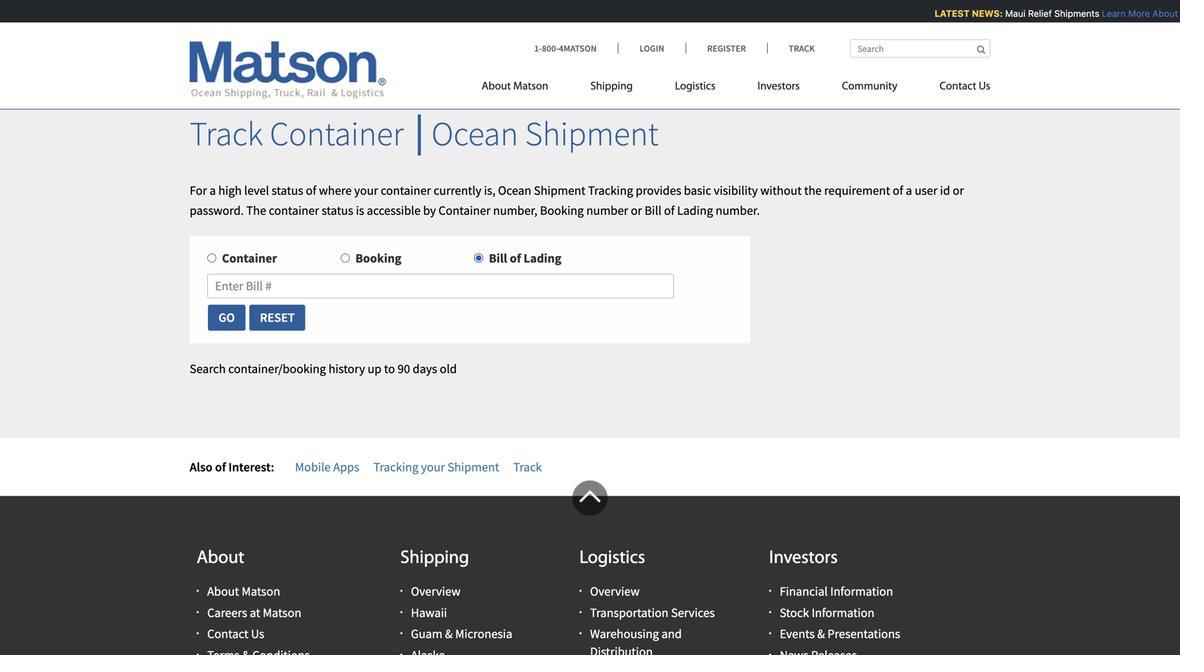 Task type: locate. For each thing, give the bounding box(es) containing it.
2 horizontal spatial track
[[789, 43, 815, 54]]

1 horizontal spatial tracking
[[588, 183, 633, 198]]

matson right at
[[263, 605, 301, 621]]

0 vertical spatial your
[[354, 183, 378, 198]]

about inside "about matson careers at matson contact us"
[[207, 584, 239, 600]]

about matson link up careers at matson link
[[207, 584, 280, 600]]

2 vertical spatial container
[[222, 250, 277, 266]]

1-800-4matson link
[[534, 43, 618, 54]]

your
[[354, 183, 378, 198], [421, 459, 445, 475]]

0 horizontal spatial shipping
[[400, 550, 469, 568]]

old
[[440, 361, 457, 377]]

password.
[[190, 203, 244, 219]]

logistics inside footer
[[580, 550, 645, 568]]

track for track container │ocean shipment
[[190, 112, 263, 155]]

1 vertical spatial container
[[439, 203, 491, 219]]

login
[[640, 43, 664, 54]]

presentations
[[828, 626, 900, 642]]

1 vertical spatial booking
[[356, 250, 402, 266]]

0 vertical spatial track
[[789, 43, 815, 54]]

overview link for shipping
[[411, 584, 461, 600]]

matson
[[513, 81, 548, 92], [242, 584, 280, 600], [263, 605, 301, 621]]

lading inside for a high level status of where your container currently is, ocean shipment tracking provides basic visibility without the requirement of a user id or password. the container status is accessible by container number, booking number or bill of lading number.
[[677, 203, 713, 219]]

Enter Bill # text field
[[207, 274, 674, 299]]

1 vertical spatial your
[[421, 459, 445, 475]]

shipping inside footer
[[400, 550, 469, 568]]

1 vertical spatial about matson link
[[207, 584, 280, 600]]

currently
[[434, 183, 482, 198]]

matson up at
[[242, 584, 280, 600]]

matson down 1-
[[513, 81, 548, 92]]

shipping inside "top menu" navigation
[[591, 81, 633, 92]]

0 horizontal spatial a
[[210, 183, 216, 198]]

2 overview link from the left
[[590, 584, 640, 600]]

0 horizontal spatial logistics
[[580, 550, 645, 568]]

1 horizontal spatial shipping
[[591, 81, 633, 92]]

information
[[830, 584, 893, 600], [812, 605, 875, 621]]

search image
[[977, 45, 986, 54]]

1 vertical spatial us
[[251, 626, 264, 642]]

bill
[[645, 203, 662, 219], [489, 250, 507, 266]]

about matson link for careers at matson link
[[207, 584, 280, 600]]

investors up financial
[[769, 550, 838, 568]]

1 vertical spatial container
[[269, 203, 319, 219]]

footer containing about
[[0, 481, 1180, 656]]

of left "where"
[[306, 183, 316, 198]]

None search field
[[850, 39, 991, 58]]

about matson link
[[482, 74, 570, 103], [207, 584, 280, 600]]

0 vertical spatial investors
[[758, 81, 800, 92]]

0 vertical spatial tracking
[[588, 183, 633, 198]]

events
[[780, 626, 815, 642]]

investors
[[758, 81, 800, 92], [769, 550, 838, 568]]

1 horizontal spatial container
[[381, 183, 431, 198]]

investors link
[[737, 74, 821, 103]]

& right guam
[[445, 626, 453, 642]]

1 horizontal spatial about matson link
[[482, 74, 570, 103]]

track container │ocean shipment
[[190, 112, 659, 155]]

s
[[1177, 8, 1180, 19]]

shipment inside for a high level status of where your container currently is, ocean shipment tracking provides basic visibility without the requirement of a user id or password. the container status is accessible by container number, booking number or bill of lading number.
[[534, 183, 586, 198]]

us down search image
[[979, 81, 991, 92]]

bill right the bill of lading radio
[[489, 250, 507, 266]]

tracking right apps
[[374, 459, 419, 475]]

investors down 'register' link
[[758, 81, 800, 92]]

1 vertical spatial shipment
[[534, 183, 586, 198]]

& down stock information link
[[817, 626, 825, 642]]

basic
[[684, 183, 711, 198]]

1 horizontal spatial your
[[421, 459, 445, 475]]

interest:
[[229, 459, 274, 475]]

1 vertical spatial shipping
[[400, 550, 469, 568]]

accessible
[[367, 203, 421, 219]]

about inside "top menu" navigation
[[482, 81, 511, 92]]

for
[[190, 183, 207, 198]]

1 overview link from the left
[[411, 584, 461, 600]]

1 vertical spatial tracking
[[374, 459, 419, 475]]

2 a from the left
[[906, 183, 912, 198]]

and
[[662, 626, 682, 642]]

information up stock information link
[[830, 584, 893, 600]]

container
[[270, 112, 404, 155], [439, 203, 491, 219], [222, 250, 277, 266]]

0 vertical spatial shipping
[[591, 81, 633, 92]]

overview
[[411, 584, 461, 600], [590, 584, 640, 600]]

0 horizontal spatial overview link
[[411, 584, 461, 600]]

0 vertical spatial container
[[270, 112, 404, 155]]

of right the bill of lading radio
[[510, 250, 521, 266]]

2 vertical spatial matson
[[263, 605, 301, 621]]

about matson careers at matson contact us
[[207, 584, 301, 642]]

lading down basic
[[677, 203, 713, 219]]

high
[[218, 183, 242, 198]]

2 overview from the left
[[590, 584, 640, 600]]

0 horizontal spatial contact
[[207, 626, 249, 642]]

1 vertical spatial contact
[[207, 626, 249, 642]]

0 horizontal spatial track
[[190, 112, 263, 155]]

top menu navigation
[[482, 74, 991, 103]]

0 horizontal spatial container
[[269, 203, 319, 219]]

0 horizontal spatial or
[[631, 203, 642, 219]]

container right the
[[269, 203, 319, 219]]

0 vertical spatial contact us link
[[919, 74, 991, 103]]

1 horizontal spatial contact
[[940, 81, 977, 92]]

1 a from the left
[[210, 183, 216, 198]]

status right level
[[272, 183, 303, 198]]

about matson link down 1-
[[482, 74, 570, 103]]

1 horizontal spatial lading
[[677, 203, 713, 219]]

0 horizontal spatial bill
[[489, 250, 507, 266]]

a
[[210, 183, 216, 198], [906, 183, 912, 198]]

status down "where"
[[322, 203, 353, 219]]

lading
[[677, 203, 713, 219], [524, 250, 562, 266]]

is,
[[484, 183, 496, 198]]

Bill of Lading radio
[[474, 254, 483, 263]]

of down "provides"
[[664, 203, 675, 219]]

transportation services link
[[590, 605, 715, 621]]

0 vertical spatial bill
[[645, 203, 662, 219]]

hawaii
[[411, 605, 447, 621]]

booking right the booking option
[[356, 250, 402, 266]]

tracking your shipment
[[374, 459, 499, 475]]

contact
[[940, 81, 977, 92], [207, 626, 249, 642]]

number
[[586, 203, 628, 219]]

2 vertical spatial shipment
[[448, 459, 499, 475]]

status
[[272, 183, 303, 198], [322, 203, 353, 219]]

0 horizontal spatial booking
[[356, 250, 402, 266]]

or
[[953, 183, 964, 198], [631, 203, 642, 219]]

overview inside overview transportation services warehousing and distribution
[[590, 584, 640, 600]]

footer
[[0, 481, 1180, 656]]

1-800-4matson
[[534, 43, 597, 54]]

0 vertical spatial us
[[979, 81, 991, 92]]

container
[[381, 183, 431, 198], [269, 203, 319, 219]]

container up "where"
[[270, 112, 404, 155]]

events & presentations link
[[780, 626, 900, 642]]

0 vertical spatial status
[[272, 183, 303, 198]]

2 vertical spatial track
[[513, 459, 542, 475]]

shipping up hawaii
[[400, 550, 469, 568]]

1 & from the left
[[445, 626, 453, 642]]

contact down careers
[[207, 626, 249, 642]]

0 vertical spatial lading
[[677, 203, 713, 219]]

us down at
[[251, 626, 264, 642]]

bill down "provides"
[[645, 203, 662, 219]]

overview link up hawaii link at the bottom left
[[411, 584, 461, 600]]

a right for
[[210, 183, 216, 198]]

0 vertical spatial track link
[[767, 43, 815, 54]]

overview inside overview hawaii guam & micronesia
[[411, 584, 461, 600]]

shipments
[[1051, 8, 1096, 19]]

us inside "about matson careers at matson contact us"
[[251, 626, 264, 642]]

shipping
[[591, 81, 633, 92], [400, 550, 469, 568]]

0 vertical spatial shipment
[[525, 112, 659, 155]]

None button
[[207, 304, 246, 332], [249, 304, 306, 332], [207, 304, 246, 332], [249, 304, 306, 332]]

overview for hawaii
[[411, 584, 461, 600]]

container right container option
[[222, 250, 277, 266]]

at
[[250, 605, 260, 621]]

1 horizontal spatial a
[[906, 183, 912, 198]]

id
[[940, 183, 950, 198]]

tracking
[[588, 183, 633, 198], [374, 459, 419, 475]]

register link
[[686, 43, 767, 54]]

contact us link down search image
[[919, 74, 991, 103]]

2 & from the left
[[817, 626, 825, 642]]

0 vertical spatial logistics
[[675, 81, 716, 92]]

a left user
[[906, 183, 912, 198]]

1 vertical spatial logistics
[[580, 550, 645, 568]]

container up the accessible
[[381, 183, 431, 198]]

about for about
[[197, 550, 244, 568]]

track
[[789, 43, 815, 54], [190, 112, 263, 155], [513, 459, 542, 475]]

tracking up "number"
[[588, 183, 633, 198]]

or right id
[[953, 183, 964, 198]]

bill inside for a high level status of where your container currently is, ocean shipment tracking provides basic visibility without the requirement of a user id or password. the container status is accessible by container number, booking number or bill of lading number.
[[645, 203, 662, 219]]

register
[[707, 43, 746, 54]]

community link
[[821, 74, 919, 103]]

logistics up transportation
[[580, 550, 645, 568]]

matson inside "top menu" navigation
[[513, 81, 548, 92]]

of
[[306, 183, 316, 198], [893, 183, 903, 198], [664, 203, 675, 219], [510, 250, 521, 266], [215, 459, 226, 475]]

0 horizontal spatial overview
[[411, 584, 461, 600]]

stock
[[780, 605, 809, 621]]

learn
[[1098, 8, 1122, 19]]

1 vertical spatial track
[[190, 112, 263, 155]]

shipment
[[525, 112, 659, 155], [534, 183, 586, 198], [448, 459, 499, 475]]

0 vertical spatial about matson link
[[482, 74, 570, 103]]

1 horizontal spatial contact us link
[[919, 74, 991, 103]]

container down currently
[[439, 203, 491, 219]]

0 horizontal spatial lading
[[524, 250, 562, 266]]

information up events & presentations link
[[812, 605, 875, 621]]

contact us link down careers
[[207, 626, 264, 642]]

or right "number"
[[631, 203, 642, 219]]

shipping down 4matson
[[591, 81, 633, 92]]

0 horizontal spatial track link
[[513, 459, 542, 475]]

lading down number,
[[524, 250, 562, 266]]

contact us link
[[919, 74, 991, 103], [207, 626, 264, 642]]

overview up hawaii link at the bottom left
[[411, 584, 461, 600]]

0 horizontal spatial your
[[354, 183, 378, 198]]

0 horizontal spatial &
[[445, 626, 453, 642]]

0 horizontal spatial about matson link
[[207, 584, 280, 600]]

contact down search search box
[[940, 81, 977, 92]]

0 vertical spatial contact
[[940, 81, 977, 92]]

0 vertical spatial or
[[953, 183, 964, 198]]

&
[[445, 626, 453, 642], [817, 626, 825, 642]]

1 vertical spatial investors
[[769, 550, 838, 568]]

1 horizontal spatial booking
[[540, 203, 584, 219]]

careers
[[207, 605, 247, 621]]

1 horizontal spatial overview
[[590, 584, 640, 600]]

0 horizontal spatial contact us link
[[207, 626, 264, 642]]

latest news: maui relief shipments learn more about s
[[931, 8, 1180, 19]]

booking left "number"
[[540, 203, 584, 219]]

your inside for a high level status of where your container currently is, ocean shipment tracking provides basic visibility without the requirement of a user id or password. the container status is accessible by container number, booking number or bill of lading number.
[[354, 183, 378, 198]]

1 horizontal spatial bill
[[645, 203, 662, 219]]

1 horizontal spatial track
[[513, 459, 542, 475]]

logistics down 'register' link
[[675, 81, 716, 92]]

0 vertical spatial booking
[[540, 203, 584, 219]]

overview link up transportation
[[590, 584, 640, 600]]

up
[[368, 361, 382, 377]]

guam & micronesia link
[[411, 626, 512, 642]]

1 horizontal spatial us
[[979, 81, 991, 92]]

overview link for logistics
[[590, 584, 640, 600]]

1 overview from the left
[[411, 584, 461, 600]]

1 vertical spatial status
[[322, 203, 353, 219]]

latest
[[931, 8, 966, 19]]

0 horizontal spatial us
[[251, 626, 264, 642]]

1 horizontal spatial overview link
[[590, 584, 640, 600]]

overview for transportation
[[590, 584, 640, 600]]

history
[[329, 361, 365, 377]]

where
[[319, 183, 352, 198]]

days
[[413, 361, 437, 377]]

booking
[[540, 203, 584, 219], [356, 250, 402, 266]]

overview up transportation
[[590, 584, 640, 600]]

1 horizontal spatial logistics
[[675, 81, 716, 92]]

careers at matson link
[[207, 605, 301, 621]]

1 horizontal spatial &
[[817, 626, 825, 642]]

0 vertical spatial matson
[[513, 81, 548, 92]]

1 vertical spatial matson
[[242, 584, 280, 600]]



Task type: vqa. For each thing, say whether or not it's contained in the screenshot.
710 the Deadweight:
no



Task type: describe. For each thing, give the bounding box(es) containing it.
1 vertical spatial or
[[631, 203, 642, 219]]

investors inside "top menu" navigation
[[758, 81, 800, 92]]

mobile apps
[[295, 459, 359, 475]]

1 vertical spatial bill
[[489, 250, 507, 266]]

the
[[246, 203, 266, 219]]

& inside overview hawaii guam & micronesia
[[445, 626, 453, 642]]

tracking your shipment link
[[374, 459, 499, 475]]

community
[[842, 81, 898, 92]]

1 horizontal spatial track link
[[767, 43, 815, 54]]

1-
[[534, 43, 542, 54]]

investors inside footer
[[769, 550, 838, 568]]

│ocean
[[411, 112, 518, 155]]

1 horizontal spatial or
[[953, 183, 964, 198]]

1 vertical spatial lading
[[524, 250, 562, 266]]

also of interest:
[[190, 459, 274, 475]]

login link
[[618, 43, 686, 54]]

Container radio
[[207, 254, 216, 263]]

mobile apps link
[[295, 459, 359, 475]]

also
[[190, 459, 213, 475]]

about for about matson careers at matson contact us
[[207, 584, 239, 600]]

bill of lading
[[489, 250, 562, 266]]

level
[[244, 183, 269, 198]]

container/booking
[[228, 361, 326, 377]]

financial
[[780, 584, 828, 600]]

track for the right track link
[[789, 43, 815, 54]]

contact us
[[940, 81, 991, 92]]

container inside for a high level status of where your container currently is, ocean shipment tracking provides basic visibility without the requirement of a user id or password. the container status is accessible by container number, booking number or bill of lading number.
[[439, 203, 491, 219]]

warehousing
[[590, 626, 659, 642]]

requirement
[[824, 183, 890, 198]]

news:
[[968, 8, 999, 19]]

blue matson logo with ocean, shipping, truck, rail and logistics written beneath it. image
[[190, 41, 386, 99]]

logistics inside "top menu" navigation
[[675, 81, 716, 92]]

matson for about matson careers at matson contact us
[[242, 584, 280, 600]]

user
[[915, 183, 938, 198]]

services
[[671, 605, 715, 621]]

0 horizontal spatial status
[[272, 183, 303, 198]]

backtop image
[[573, 481, 608, 516]]

contact inside "about matson careers at matson contact us"
[[207, 626, 249, 642]]

financial information link
[[780, 584, 893, 600]]

transportation
[[590, 605, 669, 621]]

logistics link
[[654, 74, 737, 103]]

distribution
[[590, 644, 653, 656]]

of left user
[[893, 183, 903, 198]]

90
[[398, 361, 410, 377]]

0 vertical spatial information
[[830, 584, 893, 600]]

to
[[384, 361, 395, 377]]

without
[[761, 183, 802, 198]]

1 vertical spatial information
[[812, 605, 875, 621]]

micronesia
[[455, 626, 512, 642]]

hawaii link
[[411, 605, 447, 621]]

relief
[[1025, 8, 1048, 19]]

stock information link
[[780, 605, 875, 621]]

matson for about matson
[[513, 81, 548, 92]]

search container/booking history up to 90 days old
[[190, 361, 457, 377]]

maui
[[1002, 8, 1022, 19]]

learn more about s link
[[1098, 8, 1180, 19]]

warehousing and distribution link
[[590, 626, 682, 656]]

about for about matson
[[482, 81, 511, 92]]

by
[[423, 203, 436, 219]]

us inside contact us link
[[979, 81, 991, 92]]

& inside financial information stock information events & presentations
[[817, 626, 825, 642]]

0 vertical spatial container
[[381, 183, 431, 198]]

800-
[[542, 43, 559, 54]]

is
[[356, 203, 364, 219]]

1 vertical spatial track link
[[513, 459, 542, 475]]

the
[[804, 183, 822, 198]]

financial information stock information events & presentations
[[780, 584, 900, 642]]

1 vertical spatial contact us link
[[207, 626, 264, 642]]

tracking inside for a high level status of where your container currently is, ocean shipment tracking provides basic visibility without the requirement of a user id or password. the container status is accessible by container number, booking number or bill of lading number.
[[588, 183, 633, 198]]

overview hawaii guam & micronesia
[[411, 584, 512, 642]]

booking inside for a high level status of where your container currently is, ocean shipment tracking provides basic visibility without the requirement of a user id or password. the container status is accessible by container number, booking number or bill of lading number.
[[540, 203, 584, 219]]

search
[[190, 361, 226, 377]]

more
[[1125, 8, 1147, 19]]

Search search field
[[850, 39, 991, 58]]

apps
[[333, 459, 359, 475]]

Booking radio
[[341, 254, 350, 263]]

ocean
[[498, 183, 531, 198]]

number,
[[493, 203, 538, 219]]

1 horizontal spatial status
[[322, 203, 353, 219]]

number.
[[716, 203, 760, 219]]

overview transportation services warehousing and distribution
[[590, 584, 715, 656]]

4matson
[[559, 43, 597, 54]]

0 horizontal spatial tracking
[[374, 459, 419, 475]]

provides
[[636, 183, 682, 198]]

mobile
[[295, 459, 331, 475]]

contact inside "top menu" navigation
[[940, 81, 977, 92]]

for a high level status of where your container currently is, ocean shipment tracking provides basic visibility without the requirement of a user id or password. the container status is accessible by container number, booking number or bill of lading number.
[[190, 183, 964, 219]]

visibility
[[714, 183, 758, 198]]

shipping link
[[570, 74, 654, 103]]

guam
[[411, 626, 443, 642]]

track for bottommost track link
[[513, 459, 542, 475]]

about matson
[[482, 81, 548, 92]]

of right also
[[215, 459, 226, 475]]

about matson link for shipping link
[[482, 74, 570, 103]]



